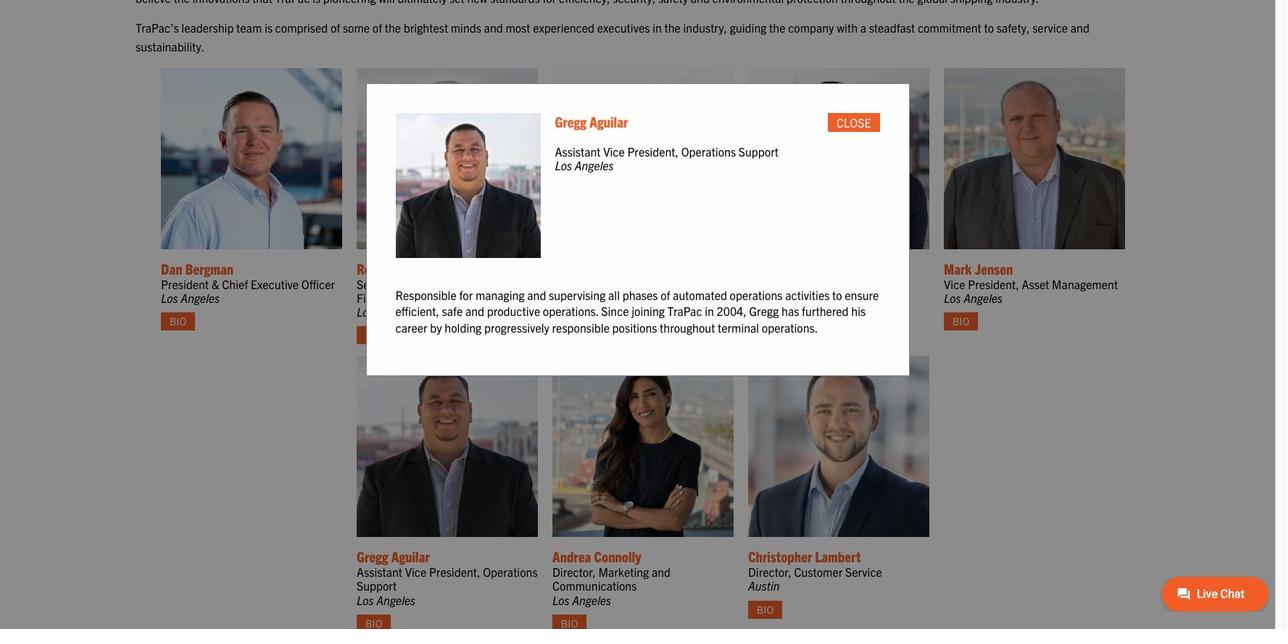 Task type: locate. For each thing, give the bounding box(es) containing it.
bio
[[169, 315, 186, 328], [952, 315, 969, 328], [365, 329, 382, 342], [561, 329, 578, 342], [757, 329, 774, 342], [757, 603, 774, 616]]

the right guiding
[[769, 21, 785, 35]]

productive
[[487, 304, 540, 319]]

officer up "career"
[[405, 291, 438, 305]]

assistant
[[555, 144, 601, 159], [357, 565, 402, 579]]

aguilar
[[590, 112, 628, 130], [391, 547, 430, 566]]

1 horizontal spatial gregg
[[555, 112, 587, 130]]

support inside assistant vice president, operations support los angeles
[[739, 144, 779, 159]]

2 director, from the left
[[748, 565, 792, 579]]

0 vertical spatial aguilar
[[590, 112, 628, 130]]

officer inside ron triemstra senior vice president, chief financial officer los angeles
[[405, 291, 438, 305]]

officer
[[301, 277, 335, 291], [405, 291, 438, 305]]

mark
[[944, 259, 972, 277]]

chief
[[222, 277, 248, 291], [469, 277, 495, 291]]

angeles inside vice president, information technology los angeles
[[768, 304, 807, 319]]

assistant vice president, operations support los angeles
[[555, 144, 779, 173]]

angeles inside the "gregg aguilar assistant vice president, operations support los angeles"
[[377, 593, 416, 607]]

1 horizontal spatial operations.
[[762, 320, 818, 335]]

1 vertical spatial in
[[705, 304, 714, 319]]

0 horizontal spatial operations.
[[543, 304, 599, 319]]

minds
[[451, 21, 481, 35]]

bergman
[[185, 259, 234, 277]]

support inside the "gregg aguilar assistant vice president, operations support los angeles"
[[357, 579, 397, 593]]

operations inside assistant vice president, operations support los angeles
[[681, 144, 736, 159]]

bio link down the austin
[[748, 601, 782, 619]]

senior
[[357, 277, 389, 291]]

los inside andrea connolly director, marketing and communications los angeles
[[552, 593, 570, 607]]

bio for mark jensen
[[952, 315, 969, 328]]

1 vertical spatial to
[[832, 288, 842, 302]]

1 vertical spatial operations
[[552, 291, 607, 305]]

technology
[[748, 291, 805, 305]]

operations inside the "gregg aguilar assistant vice president, operations support los angeles"
[[483, 565, 538, 579]]

andrea
[[552, 547, 591, 566]]

bio link for mark jensen
[[944, 312, 978, 331]]

1 horizontal spatial operations
[[552, 291, 607, 305]]

chief up productive
[[469, 277, 495, 291]]

vice inside assistant vice president, operations support los angeles
[[603, 144, 625, 159]]

director, left the marketing
[[552, 565, 596, 579]]

has
[[782, 304, 799, 319]]

director,
[[552, 565, 596, 579], [748, 565, 792, 579]]

marketing
[[598, 565, 649, 579]]

joining
[[632, 304, 665, 319]]

close button
[[828, 113, 880, 132]]

team
[[236, 21, 262, 35]]

guiding
[[730, 21, 767, 35]]

aguilar inside "dialog"
[[590, 112, 628, 130]]

bio down mark
[[952, 315, 969, 328]]

0 vertical spatial assistant
[[555, 144, 601, 159]]

bio down technology
[[757, 329, 774, 342]]

bio for christopher lambert
[[757, 603, 774, 616]]

and down for
[[465, 304, 484, 319]]

some
[[343, 21, 370, 35]]

president, inside mark jensen vice president, asset management los angeles
[[968, 277, 1019, 291]]

trapac
[[667, 304, 702, 319]]

information
[[826, 277, 884, 291]]

angeles inside ron triemstra senior vice president, chief financial officer los angeles
[[377, 304, 416, 319]]

1 horizontal spatial support
[[739, 144, 779, 159]]

president
[[161, 277, 209, 291], [577, 277, 624, 291]]

the left industry,
[[664, 21, 681, 35]]

assistant inside assistant vice president, operations support los angeles
[[555, 144, 601, 159]]

bio link down dan
[[161, 312, 195, 331]]

0 horizontal spatial operations
[[483, 565, 538, 579]]

communications
[[552, 579, 637, 593]]

vice president & general manager, operations los angeles
[[552, 277, 726, 319]]

1 horizontal spatial president
[[577, 277, 624, 291]]

1 chief from the left
[[222, 277, 248, 291]]

to
[[984, 21, 994, 35], [832, 288, 842, 302]]

0 horizontal spatial to
[[832, 288, 842, 302]]

most
[[506, 21, 530, 35]]

1 vertical spatial support
[[357, 579, 397, 593]]

support
[[739, 144, 779, 159], [357, 579, 397, 593]]

operations. down "has"
[[762, 320, 818, 335]]

operations
[[681, 144, 736, 159], [552, 291, 607, 305], [483, 565, 538, 579]]

bio link down mark
[[944, 312, 978, 331]]

of left some
[[331, 21, 340, 35]]

0 vertical spatial support
[[739, 144, 779, 159]]

1 horizontal spatial officer
[[405, 291, 438, 305]]

1 horizontal spatial to
[[984, 21, 994, 35]]

& right all
[[627, 277, 635, 291]]

bio down the austin
[[757, 603, 774, 616]]

2 horizontal spatial the
[[769, 21, 785, 35]]

of right some
[[372, 21, 382, 35]]

bio down supervising on the top of the page
[[561, 329, 578, 342]]

0 horizontal spatial director,
[[552, 565, 596, 579]]

the left brightest
[[385, 21, 401, 35]]

2 the from the left
[[664, 21, 681, 35]]

the
[[385, 21, 401, 35], [664, 21, 681, 35], [769, 21, 785, 35]]

operations.
[[543, 304, 599, 319], [762, 320, 818, 335]]

1 horizontal spatial aguilar
[[590, 112, 628, 130]]

to left safety,
[[984, 21, 994, 35]]

director, inside andrea connolly director, marketing and communications los angeles
[[552, 565, 596, 579]]

2 president from the left
[[577, 277, 624, 291]]

officer right the executive
[[301, 277, 335, 291]]

chief left the executive
[[222, 277, 248, 291]]

0 vertical spatial to
[[984, 21, 994, 35]]

1 & from the left
[[211, 277, 219, 291]]

1 vertical spatial operations.
[[762, 320, 818, 335]]

2 horizontal spatial of
[[661, 288, 670, 302]]

bio link
[[161, 312, 195, 331], [944, 312, 978, 331], [357, 326, 391, 344], [552, 326, 586, 344], [748, 326, 782, 344], [748, 601, 782, 619]]

gregg aguilar
[[555, 112, 628, 130]]

jensen
[[975, 259, 1013, 277]]

responsible
[[395, 288, 457, 302]]

to up furthered
[[832, 288, 842, 302]]

bio for dan bergman
[[169, 315, 186, 328]]

in inside responsible for managing and supervising all phases of automated operations activities to ensure efficient, safe and productive operations. since joining trapac in 2004, gregg has furthered his career by holding progressively responsible positions throughout terminal operations.
[[705, 304, 714, 319]]

operations inside vice president & general manager, operations los angeles
[[552, 291, 607, 305]]

0 horizontal spatial support
[[357, 579, 397, 593]]

1 horizontal spatial director,
[[748, 565, 792, 579]]

bio link for christopher lambert
[[748, 601, 782, 619]]

in down 'automated'
[[705, 304, 714, 319]]

commitment
[[918, 21, 981, 35]]

2 & from the left
[[627, 277, 635, 291]]

1 vertical spatial gregg
[[749, 304, 779, 319]]

gregg aguilar dialog
[[366, 83, 909, 376]]

in inside 'trapac's leadership team is comprised of some of the brightest minds and most experienced executives in the industry, guiding the company with a steadfast commitment to safety, service and sustainability.'
[[653, 21, 662, 35]]

managing
[[475, 288, 525, 302]]

2 horizontal spatial operations
[[681, 144, 736, 159]]

vice
[[603, 144, 625, 159], [391, 277, 413, 291], [552, 277, 574, 291], [748, 277, 770, 291], [944, 277, 965, 291], [405, 565, 427, 579]]

holding
[[445, 320, 482, 335]]

los inside the "gregg aguilar assistant vice president, operations support los angeles"
[[357, 593, 374, 607]]

operations for gregg aguilar
[[483, 565, 538, 579]]

2 vertical spatial operations
[[483, 565, 538, 579]]

and
[[484, 21, 503, 35], [1071, 21, 1090, 35], [527, 288, 546, 302], [465, 304, 484, 319], [652, 565, 671, 579]]

bio link down supervising on the top of the page
[[552, 326, 586, 344]]

bio down financial
[[365, 329, 382, 342]]

0 horizontal spatial in
[[653, 21, 662, 35]]

los
[[555, 158, 572, 173], [161, 291, 178, 305], [944, 291, 961, 305], [357, 304, 374, 319], [552, 304, 570, 319], [748, 304, 765, 319], [357, 593, 374, 607], [552, 593, 570, 607]]

0 horizontal spatial gregg
[[357, 547, 388, 566]]

1 horizontal spatial of
[[372, 21, 382, 35]]

close
[[837, 115, 871, 130]]

president inside vice president & general manager, operations los angeles
[[577, 277, 624, 291]]

& right dan
[[211, 277, 219, 291]]

1 vertical spatial aguilar
[[391, 547, 430, 566]]

dan
[[161, 259, 182, 277]]

of up joining
[[661, 288, 670, 302]]

operations. down supervising on the top of the page
[[543, 304, 599, 319]]

1 horizontal spatial chief
[[469, 277, 495, 291]]

president,
[[627, 144, 679, 159], [415, 277, 467, 291], [772, 277, 823, 291], [968, 277, 1019, 291], [429, 565, 480, 579]]

1 horizontal spatial &
[[627, 277, 635, 291]]

gregg inside the "gregg aguilar assistant vice president, operations support los angeles"
[[357, 547, 388, 566]]

ron
[[357, 259, 378, 277]]

bio link down financial
[[357, 326, 391, 344]]

0 horizontal spatial chief
[[222, 277, 248, 291]]

1 horizontal spatial the
[[664, 21, 681, 35]]

in right executives
[[653, 21, 662, 35]]

president, inside ron triemstra senior vice president, chief financial officer los angeles
[[415, 277, 467, 291]]

safe
[[442, 304, 463, 319]]

&
[[211, 277, 219, 291], [627, 277, 635, 291]]

management
[[1052, 277, 1118, 291]]

2 chief from the left
[[469, 277, 495, 291]]

& inside dan bergman president & chief executive officer los angeles
[[211, 277, 219, 291]]

1 horizontal spatial in
[[705, 304, 714, 319]]

0 horizontal spatial &
[[211, 277, 219, 291]]

0 vertical spatial in
[[653, 21, 662, 35]]

director, inside christopher lambert director, customer service austin
[[748, 565, 792, 579]]

industry,
[[683, 21, 727, 35]]

0 horizontal spatial aguilar
[[391, 547, 430, 566]]

0 horizontal spatial officer
[[301, 277, 335, 291]]

1 horizontal spatial assistant
[[555, 144, 601, 159]]

chief inside ron triemstra senior vice president, chief financial officer los angeles
[[469, 277, 495, 291]]

los inside ron triemstra senior vice president, chief financial officer los angeles
[[357, 304, 374, 319]]

1 president from the left
[[161, 277, 209, 291]]

and right the marketing
[[652, 565, 671, 579]]

aguilar inside the "gregg aguilar assistant vice president, operations support los angeles"
[[391, 547, 430, 566]]

gregg
[[555, 112, 587, 130], [749, 304, 779, 319], [357, 547, 388, 566]]

chief inside dan bergman president & chief executive officer los angeles
[[222, 277, 248, 291]]

1 vertical spatial assistant
[[357, 565, 402, 579]]

0 vertical spatial operations
[[681, 144, 736, 159]]

2 vertical spatial gregg
[[357, 547, 388, 566]]

positions
[[612, 320, 657, 335]]

1 director, from the left
[[552, 565, 596, 579]]

bio down dan
[[169, 315, 186, 328]]

0 horizontal spatial the
[[385, 21, 401, 35]]

0 horizontal spatial president
[[161, 277, 209, 291]]

throughout
[[660, 320, 715, 335]]

austin
[[748, 579, 780, 593]]

of inside responsible for managing and supervising all phases of automated operations activities to ensure efficient, safe and productive operations. since joining trapac in 2004, gregg has furthered his career by holding progressively responsible positions throughout terminal operations.
[[661, 288, 670, 302]]

0 vertical spatial operations.
[[543, 304, 599, 319]]

and left most
[[484, 21, 503, 35]]

officer inside dan bergman president & chief executive officer los angeles
[[301, 277, 335, 291]]

bio link down "has"
[[748, 326, 782, 344]]

general
[[638, 277, 677, 291]]

2 horizontal spatial gregg
[[749, 304, 779, 319]]

director, left customer
[[748, 565, 792, 579]]

angeles
[[575, 158, 614, 173], [181, 291, 220, 305], [964, 291, 1003, 305], [377, 304, 416, 319], [572, 304, 611, 319], [768, 304, 807, 319], [377, 593, 416, 607], [572, 593, 611, 607]]

experienced
[[533, 21, 594, 35]]

in
[[653, 21, 662, 35], [705, 304, 714, 319]]

0 vertical spatial gregg
[[555, 112, 587, 130]]

comprised
[[275, 21, 328, 35]]

brightest
[[404, 21, 448, 35]]

0 horizontal spatial assistant
[[357, 565, 402, 579]]

of
[[331, 21, 340, 35], [372, 21, 382, 35], [661, 288, 670, 302]]



Task type: vqa. For each thing, say whether or not it's contained in the screenshot.
first the from left
yes



Task type: describe. For each thing, give the bounding box(es) containing it.
president, inside assistant vice president, operations support los angeles
[[627, 144, 679, 159]]

vice inside vice president, information technology los angeles
[[748, 277, 770, 291]]

los inside vice president & general manager, operations los angeles
[[552, 304, 570, 319]]

manager,
[[679, 277, 726, 291]]

and up productive
[[527, 288, 546, 302]]

safety,
[[997, 21, 1030, 35]]

and right service
[[1071, 21, 1090, 35]]

customer
[[794, 565, 843, 579]]

triemstra
[[381, 259, 432, 277]]

gregg for gregg aguilar assistant vice president, operations support los angeles
[[357, 547, 388, 566]]

is
[[265, 21, 273, 35]]

director, for christopher
[[748, 565, 792, 579]]

aguilar for gregg aguilar
[[590, 112, 628, 130]]

angeles inside assistant vice president, operations support los angeles
[[575, 158, 614, 173]]

financial
[[357, 291, 402, 305]]

angeles inside mark jensen vice president, asset management los angeles
[[964, 291, 1003, 305]]

lambert
[[815, 547, 861, 566]]

asset
[[1022, 277, 1049, 291]]

executives
[[597, 21, 650, 35]]

all
[[608, 288, 620, 302]]

president, inside the "gregg aguilar assistant vice president, operations support los angeles"
[[429, 565, 480, 579]]

vice inside ron triemstra senior vice president, chief financial officer los angeles
[[391, 277, 413, 291]]

vice president, information technology los angeles
[[748, 277, 884, 319]]

& inside vice president & general manager, operations los angeles
[[627, 277, 635, 291]]

director, for andrea
[[552, 565, 596, 579]]

responsible
[[552, 320, 610, 335]]

steadfast
[[869, 21, 915, 35]]

to inside responsible for managing and supervising all phases of automated operations activities to ensure efficient, safe and productive operations. since joining trapac in 2004, gregg has furthered his career by holding progressively responsible positions throughout terminal operations.
[[832, 288, 842, 302]]

progressively
[[484, 320, 549, 335]]

phases
[[622, 288, 658, 302]]

to inside 'trapac's leadership team is comprised of some of the brightest minds and most experienced executives in the industry, guiding the company with a steadfast commitment to safety, service and sustainability.'
[[984, 21, 994, 35]]

service
[[845, 565, 882, 579]]

company
[[788, 21, 834, 35]]

trapac's
[[136, 21, 179, 35]]

christopher lambert director, customer service austin
[[748, 547, 882, 593]]

los inside dan bergman president & chief executive officer los angeles
[[161, 291, 178, 305]]

of for managing
[[661, 288, 670, 302]]

angeles inside dan bergman president & chief executive officer los angeles
[[181, 291, 220, 305]]

president, inside vice president, information technology los angeles
[[772, 277, 823, 291]]

operations for vice president & general manager, operations
[[552, 291, 607, 305]]

0 horizontal spatial of
[[331, 21, 340, 35]]

sustainability.
[[136, 39, 204, 54]]

christopher
[[748, 547, 812, 566]]

los inside vice president, information technology los angeles
[[748, 304, 765, 319]]

efficient,
[[395, 304, 439, 319]]

supervising
[[549, 288, 606, 302]]

a
[[860, 21, 866, 35]]

bio link for dan bergman
[[161, 312, 195, 331]]

vice inside vice president & general manager, operations los angeles
[[552, 277, 574, 291]]

gregg for gregg aguilar
[[555, 112, 587, 130]]

los inside mark jensen vice president, asset management los angeles
[[944, 291, 961, 305]]

bio for ron triemstra
[[365, 329, 382, 342]]

for
[[459, 288, 473, 302]]

and inside andrea connolly director, marketing and communications los angeles
[[652, 565, 671, 579]]

ensure
[[845, 288, 879, 302]]

career
[[395, 320, 427, 335]]

his
[[851, 304, 866, 319]]

service
[[1032, 21, 1068, 35]]

vice inside the "gregg aguilar assistant vice president, operations support los angeles"
[[405, 565, 427, 579]]

bio link for ron triemstra
[[357, 326, 391, 344]]

responsible for managing and supervising all phases of automated operations activities to ensure efficient, safe and productive operations. since joining trapac in 2004, gregg has furthered his career by holding progressively responsible positions throughout terminal operations.
[[395, 288, 879, 335]]

with
[[837, 21, 858, 35]]

gregg aguilar assistant vice president, operations support los angeles
[[357, 547, 538, 607]]

since
[[601, 304, 629, 319]]

furthered
[[802, 304, 849, 319]]

operations
[[730, 288, 783, 302]]

dan bergman president & chief executive officer los angeles
[[161, 259, 335, 305]]

by
[[430, 320, 442, 335]]

angeles inside andrea connolly director, marketing and communications los angeles
[[572, 593, 611, 607]]

andrea connolly director, marketing and communications los angeles
[[552, 547, 671, 607]]

angeles inside vice president & general manager, operations los angeles
[[572, 304, 611, 319]]

3 the from the left
[[769, 21, 785, 35]]

gregg inside responsible for managing and supervising all phases of automated operations activities to ensure efficient, safe and productive operations. since joining trapac in 2004, gregg has furthered his career by holding progressively responsible positions throughout terminal operations.
[[749, 304, 779, 319]]

of for team
[[372, 21, 382, 35]]

los inside assistant vice president, operations support los angeles
[[555, 158, 572, 173]]

automated
[[673, 288, 727, 302]]

terminal
[[718, 320, 759, 335]]

president inside dan bergman president & chief executive officer los angeles
[[161, 277, 209, 291]]

ron triemstra senior vice president, chief financial officer los angeles
[[357, 259, 495, 319]]

vice inside mark jensen vice president, asset management los angeles
[[944, 277, 965, 291]]

1 the from the left
[[385, 21, 401, 35]]

mark jensen vice president, asset management los angeles
[[944, 259, 1118, 305]]

connolly
[[594, 547, 641, 566]]

activities
[[785, 288, 830, 302]]

assistant inside the "gregg aguilar assistant vice president, operations support los angeles"
[[357, 565, 402, 579]]

trapac's leadership team is comprised of some of the brightest minds and most experienced executives in the industry, guiding the company with a steadfast commitment to safety, service and sustainability.
[[136, 21, 1090, 54]]

aguilar for gregg aguilar assistant vice president, operations support los angeles
[[391, 547, 430, 566]]

2004,
[[717, 304, 747, 319]]

executive
[[251, 277, 299, 291]]

leadership
[[181, 21, 234, 35]]



